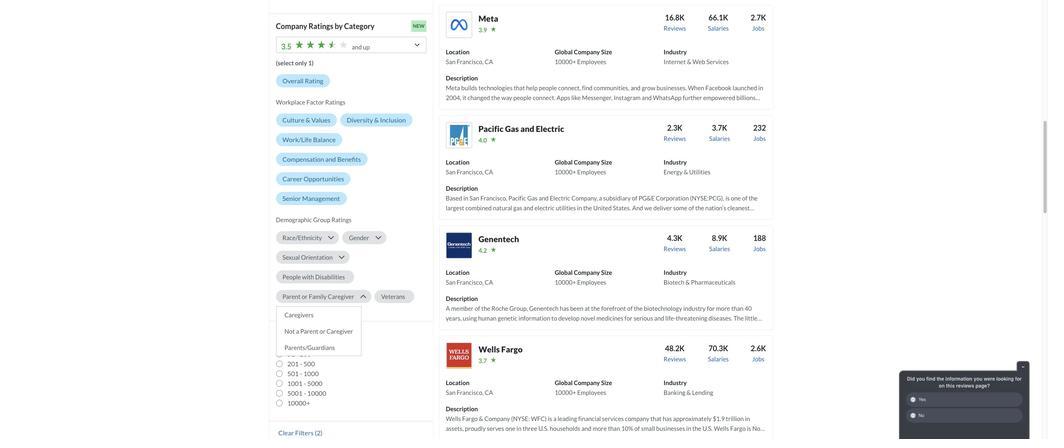 Task type: describe. For each thing, give the bounding box(es) containing it.
0 vertical spatial caregiver
[[328, 293, 354, 300]]

san for genentech
[[446, 279, 456, 286]]

businesses.
[[657, 84, 687, 91]]

8.9k
[[712, 234, 727, 243]]

0 vertical spatial people
[[539, 84, 557, 91]]

factor
[[306, 98, 324, 106]]

meta image
[[446, 12, 472, 38]]

toward
[[603, 104, 622, 111]]

employees for pacific gas and electric
[[577, 168, 606, 176]]

genentech
[[479, 234, 519, 244]]

global for genentech
[[555, 269, 573, 276]]

clear filters (2) button
[[276, 428, 325, 437]]

and left up
[[352, 43, 362, 51]]

san for pacific gas and electric
[[446, 168, 456, 176]]

global company size 10000+ employees for pacific gas and electric
[[555, 158, 612, 176]]

4.2
[[479, 247, 487, 254]]

2 horizontal spatial meta
[[509, 104, 524, 111]]

immersive
[[624, 104, 651, 111]]

1 vertical spatial parent
[[300, 328, 318, 335]]

clear filters (2)
[[278, 429, 323, 437]]

communities,
[[594, 84, 629, 91]]

compensation and benefits
[[282, 155, 361, 163]]

a
[[296, 328, 299, 335]]

pacific gas and electric image
[[446, 122, 472, 148]]

& inside button
[[374, 116, 379, 124]]

ratings for factor
[[325, 98, 345, 106]]

size for genentech
[[601, 269, 612, 276]]

1001
[[287, 379, 303, 387]]

company for wells fargo
[[574, 379, 600, 386]]

3.7
[[479, 357, 487, 364]]

technologies
[[478, 84, 513, 91]]

evolution
[[522, 114, 547, 121]]

size for pacific gas and electric
[[601, 158, 612, 166]]

location san francisco, ca for meta
[[446, 48, 493, 65]]

industry banking & lending
[[664, 379, 713, 396]]

232
[[753, 123, 766, 132]]

1 horizontal spatial meta
[[479, 13, 498, 23]]

group
[[313, 216, 330, 223]]

career opportunities
[[282, 175, 344, 183]]

16.8k reviews
[[664, 13, 686, 32]]

description for pacific gas and electric
[[446, 185, 478, 192]]

industry for pacific gas and electric
[[664, 158, 687, 166]]

filters
[[295, 429, 314, 437]]

work/life
[[282, 136, 312, 143]]

description inside "description meta builds technologies that help people connect, find communities, and grow businesses. when facebook launched in 2004, it changed the way people connect. apps like messenger, instagram and whatsapp further empowered billions around the world. now, meta is moving beyond 2d screens toward immersive experiences like augmented and virtual reality to help build the next evolution in social technology."
[[446, 74, 478, 82]]

0 vertical spatial ratings
[[309, 22, 333, 31]]

moving
[[530, 104, 550, 111]]

reality
[[446, 114, 463, 121]]

1 you from the left
[[916, 376, 925, 382]]

5001
[[287, 389, 303, 397]]

201 - 500
[[287, 360, 315, 368]]

work/life balance
[[282, 136, 336, 143]]

5000
[[307, 379, 322, 387]]

energy
[[664, 168, 683, 176]]

2.3k reviews
[[664, 123, 686, 142]]

were
[[984, 376, 995, 382]]

jobs for genentech
[[754, 245, 766, 252]]

parents/guardians
[[284, 344, 335, 351]]

management
[[302, 194, 340, 202]]

page?
[[976, 383, 990, 389]]

only
[[295, 59, 307, 67]]

services
[[706, 58, 729, 65]]

grow
[[642, 84, 655, 91]]

& for wells fargo
[[687, 389, 691, 396]]

wells fargo
[[479, 344, 523, 354]]

0 vertical spatial like
[[571, 94, 581, 101]]

- for 5001
[[304, 389, 306, 397]]

virtual
[[739, 104, 756, 111]]

disabilities
[[315, 273, 345, 281]]

by
[[335, 22, 343, 31]]

global company size
[[276, 329, 345, 338]]

reviews for genentech
[[664, 245, 686, 252]]

48.2k reviews
[[664, 344, 686, 363]]

pacific gas and electric
[[479, 124, 564, 134]]

501
[[287, 370, 299, 377]]

francisco, for genentech
[[457, 279, 484, 286]]

did
[[907, 376, 915, 382]]

- for 501
[[300, 370, 302, 377]]

now,
[[494, 104, 508, 111]]

global company size 10000+ employees for wells fargo
[[555, 379, 612, 396]]

1001 - 5000
[[287, 379, 322, 387]]

overall
[[282, 77, 304, 85]]

reviews for pacific gas and electric
[[664, 135, 686, 142]]

- for 51
[[296, 350, 298, 358]]

188
[[753, 234, 766, 243]]

4.3k
[[667, 234, 683, 243]]

empowered
[[703, 94, 735, 101]]

and left virtual
[[728, 104, 738, 111]]

industry for meta
[[664, 48, 687, 56]]

parent or family caregiver
[[282, 293, 354, 300]]

0 vertical spatial help
[[526, 84, 538, 91]]

connect,
[[558, 84, 581, 91]]

and down grow at the top of the page
[[642, 94, 652, 101]]

2004,
[[446, 94, 461, 101]]

utilities
[[689, 168, 710, 176]]

new
[[413, 23, 425, 29]]

global for wells fargo
[[555, 379, 573, 386]]

and up instagram
[[631, 84, 641, 91]]

global for pacific gas and electric
[[555, 158, 573, 166]]

ratings for group
[[332, 216, 352, 223]]

3.9
[[479, 26, 487, 33]]

5001 - 10000
[[287, 389, 326, 397]]

veterans
[[381, 293, 405, 300]]

and up
[[352, 43, 370, 51]]

ca for pacific gas and electric
[[485, 168, 493, 176]]

66.1k salaries
[[708, 13, 729, 32]]

location for genentech
[[446, 269, 470, 276]]

opportunities
[[304, 175, 344, 183]]

family
[[309, 293, 327, 300]]

salaries for pacific gas and electric
[[709, 135, 730, 142]]

ca for meta
[[485, 58, 493, 65]]

caregivers
[[284, 311, 314, 319]]

values
[[311, 116, 330, 124]]

global company size 10000+ employees for meta
[[555, 48, 612, 65]]

senior management
[[282, 194, 340, 202]]

2.6k
[[751, 344, 766, 353]]

compensation and benefits button
[[276, 153, 367, 166]]

location san francisco, ca for wells fargo
[[446, 379, 493, 396]]

10000+ for meta
[[555, 58, 576, 65]]

2.3k
[[667, 123, 683, 132]]

builds
[[461, 84, 477, 91]]

experiences
[[653, 104, 685, 111]]

jobs for pacific gas and electric
[[754, 135, 766, 142]]

1
[[287, 340, 291, 348]]

screens
[[581, 104, 602, 111]]

0 horizontal spatial in
[[548, 114, 553, 121]]

size for wells fargo
[[601, 379, 612, 386]]

51 - 200
[[287, 350, 311, 358]]

and down evolution
[[520, 124, 534, 134]]

gas
[[505, 124, 519, 134]]



Task type: locate. For each thing, give the bounding box(es) containing it.
company for pacific gas and electric
[[574, 158, 600, 166]]

201
[[287, 360, 299, 368]]

way
[[501, 94, 512, 101]]

up
[[363, 43, 370, 51]]

reviews for meta
[[664, 24, 686, 32]]

51
[[287, 350, 295, 358]]

size for meta
[[601, 48, 612, 56]]

0 vertical spatial in
[[758, 84, 763, 91]]

4.3k reviews
[[664, 234, 686, 252]]

employees for wells fargo
[[577, 389, 606, 396]]

gender
[[349, 234, 369, 241]]

3 ca from the top
[[485, 279, 493, 286]]

global company size 10000+ employees for genentech
[[555, 269, 612, 286]]

- for 1
[[292, 340, 295, 348]]

1 reviews from the top
[[664, 24, 686, 32]]

when
[[688, 84, 704, 91]]

company for meta
[[574, 48, 600, 56]]

parent right a
[[300, 328, 318, 335]]

2 san from the top
[[446, 168, 456, 176]]

description for genentech
[[446, 295, 478, 302]]

3 location from the top
[[446, 269, 470, 276]]

1000
[[304, 370, 319, 377]]

francisco, up builds
[[457, 58, 484, 65]]

70.3k
[[709, 344, 728, 353]]

wells
[[479, 344, 500, 354]]

1 vertical spatial help
[[471, 114, 483, 121]]

2 vertical spatial meta
[[509, 104, 524, 111]]

ca down 3.7 at the left of page
[[485, 389, 493, 396]]

in left the social
[[548, 114, 553, 121]]

ca down 4.0
[[485, 168, 493, 176]]

48.2k
[[665, 344, 685, 353]]

4 francisco, from the top
[[457, 389, 484, 396]]

around
[[446, 104, 465, 111]]

& left values
[[306, 116, 310, 124]]

with
[[302, 273, 314, 281]]

reviews for wells fargo
[[664, 355, 686, 363]]

& for meta
[[687, 58, 691, 65]]

balance
[[313, 136, 336, 143]]

1 global company size 10000+ employees from the top
[[555, 48, 612, 65]]

lending
[[692, 389, 713, 396]]

- right 51
[[296, 350, 298, 358]]

employees for meta
[[577, 58, 606, 65]]

jobs down 2.6k
[[752, 355, 765, 363]]

san down wells fargo image
[[446, 389, 456, 396]]

0 vertical spatial meta
[[479, 13, 498, 23]]

is
[[525, 104, 529, 111]]

ratings right factor
[[325, 98, 345, 106]]

8.9k salaries
[[709, 234, 730, 252]]

ca for genentech
[[485, 279, 493, 286]]

location down genentech image
[[446, 269, 470, 276]]

4 location from the top
[[446, 379, 470, 386]]

on
[[939, 383, 945, 389]]

3 industry from the top
[[664, 269, 687, 276]]

help right to
[[471, 114, 483, 121]]

electric
[[536, 124, 564, 134]]

- right 1
[[292, 340, 295, 348]]

information
[[945, 376, 972, 382]]

san for wells fargo
[[446, 389, 456, 396]]

reviews down 2.3k
[[664, 135, 686, 142]]

francisco,
[[457, 58, 484, 65], [457, 168, 484, 176], [457, 279, 484, 286], [457, 389, 484, 396]]

3.5
[[281, 42, 291, 51]]

& inside industry banking & lending
[[687, 389, 691, 396]]

like down further
[[686, 104, 695, 111]]

& for genentech
[[686, 279, 690, 286]]

like up 2d
[[571, 94, 581, 101]]

ratings left by
[[309, 22, 333, 31]]

in right launched
[[758, 84, 763, 91]]

and left benefits
[[325, 155, 336, 163]]

jobs inside 188 jobs
[[754, 245, 766, 252]]

industry internet & web services
[[664, 48, 729, 65]]

the up to
[[466, 104, 475, 111]]

rating
[[305, 77, 323, 85]]

people down that
[[513, 94, 532, 101]]

0 vertical spatial or
[[302, 293, 308, 300]]

further
[[683, 94, 702, 101]]

industry for genentech
[[664, 269, 687, 276]]

people
[[282, 273, 301, 281]]

1 vertical spatial find
[[926, 376, 935, 382]]

location san francisco, ca down 4.0
[[446, 158, 493, 176]]

- right 201
[[300, 360, 302, 368]]

global for meta
[[555, 48, 573, 56]]

jobs down 2.7k
[[752, 24, 765, 32]]

jobs inside 2.7k jobs
[[752, 24, 765, 32]]

10000+ for genentech
[[555, 279, 576, 286]]

salaries down the 66.1k
[[708, 24, 729, 32]]

2 reviews from the top
[[664, 135, 686, 142]]

0 horizontal spatial or
[[302, 293, 308, 300]]

3 reviews from the top
[[664, 245, 686, 252]]

genentech image
[[446, 232, 472, 259]]

salaries for genentech
[[709, 245, 730, 252]]

- for 201
[[300, 360, 302, 368]]

people up connect.
[[539, 84, 557, 91]]

looking
[[996, 376, 1014, 382]]

industry up energy
[[664, 158, 687, 166]]

caregiver
[[328, 293, 354, 300], [327, 328, 353, 335]]

4 industry from the top
[[664, 379, 687, 386]]

work/life balance button
[[276, 133, 342, 146]]

jobs for wells fargo
[[752, 355, 765, 363]]

overall rating button
[[276, 74, 330, 87]]

0 horizontal spatial people
[[513, 94, 532, 101]]

jobs
[[752, 24, 765, 32], [754, 135, 766, 142], [754, 245, 766, 252], [752, 355, 765, 363]]

1 horizontal spatial find
[[926, 376, 935, 382]]

company ratings by category
[[276, 22, 375, 31]]

1 horizontal spatial you
[[974, 376, 983, 382]]

1 horizontal spatial in
[[758, 84, 763, 91]]

& right energy
[[684, 168, 688, 176]]

location
[[446, 48, 470, 56], [446, 158, 470, 166], [446, 269, 470, 276], [446, 379, 470, 386]]

world.
[[476, 104, 493, 111]]

0 horizontal spatial help
[[471, 114, 483, 121]]

industry for wells fargo
[[664, 379, 687, 386]]

san
[[446, 58, 456, 65], [446, 168, 456, 176], [446, 279, 456, 286], [446, 389, 456, 396]]

ca down "4.2"
[[485, 279, 493, 286]]

- right 501
[[300, 370, 302, 377]]

1 vertical spatial ratings
[[325, 98, 345, 106]]

description meta builds technologies that help people connect, find communities, and grow businesses. when facebook launched in 2004, it changed the way people connect. apps like messenger, instagram and whatsapp further empowered billions around the world. now, meta is moving beyond 2d screens toward immersive experiences like augmented and virtual reality to help build the next evolution in social technology.
[[446, 74, 763, 121]]

francisco, for pacific gas and electric
[[457, 168, 484, 176]]

4 ca from the top
[[485, 389, 493, 396]]

ca for wells fargo
[[485, 389, 493, 396]]

2 global company size 10000+ employees from the top
[[555, 158, 612, 176]]

find inside did you find the information you were looking for on this reviews page?
[[926, 376, 935, 382]]

no
[[919, 413, 924, 418]]

1 horizontal spatial like
[[686, 104, 695, 111]]

1 vertical spatial like
[[686, 104, 695, 111]]

2.7k
[[751, 13, 766, 22]]

francisco, down "4.2"
[[457, 279, 484, 286]]

3 description from the top
[[446, 295, 478, 302]]

meta
[[479, 13, 498, 23], [446, 84, 460, 91], [509, 104, 524, 111]]

the down now,
[[499, 114, 507, 121]]

3 employees from the top
[[577, 279, 606, 286]]

augmented
[[696, 104, 727, 111]]

3 location san francisco, ca from the top
[[446, 269, 493, 286]]

& for pacific gas and electric
[[684, 168, 688, 176]]

10000+ for pacific gas and electric
[[555, 168, 576, 176]]

4 global company size 10000+ employees from the top
[[555, 379, 612, 396]]

industry inside industry banking & lending
[[664, 379, 687, 386]]

2 you from the left
[[974, 376, 983, 382]]

description for wells fargo
[[446, 405, 478, 413]]

reviews
[[956, 383, 974, 389]]

jobs for meta
[[752, 24, 765, 32]]

0 horizontal spatial meta
[[446, 84, 460, 91]]

people with disabilities
[[282, 273, 345, 281]]

diversity & inclusion
[[347, 116, 406, 124]]

it
[[463, 94, 466, 101]]

2 employees from the top
[[577, 168, 606, 176]]

yes
[[919, 397, 926, 402]]

1 ca from the top
[[485, 58, 493, 65]]

1 vertical spatial people
[[513, 94, 532, 101]]

1 horizontal spatial people
[[539, 84, 557, 91]]

you
[[916, 376, 925, 382], [974, 376, 983, 382]]

1 employees from the top
[[577, 58, 606, 65]]

san up 2004,
[[446, 58, 456, 65]]

& left lending
[[687, 389, 691, 396]]

0 vertical spatial parent
[[282, 293, 301, 300]]

4 san from the top
[[446, 389, 456, 396]]

industry up internet
[[664, 48, 687, 56]]

1 vertical spatial meta
[[446, 84, 460, 91]]

reviews down 4.3k
[[664, 245, 686, 252]]

4 reviews from the top
[[664, 355, 686, 363]]

reviews down 16.8k
[[664, 24, 686, 32]]

& left the web
[[687, 58, 691, 65]]

wells fargo image
[[446, 343, 472, 369]]

salaries down 8.9k
[[709, 245, 730, 252]]

& inside 'industry biotech & pharmaceuticals'
[[686, 279, 690, 286]]

the up on
[[937, 376, 944, 382]]

and inside button
[[325, 155, 336, 163]]

caregiver up parents/guardians
[[327, 328, 353, 335]]

1 industry from the top
[[664, 48, 687, 56]]

senior management button
[[276, 192, 347, 205]]

salaries down '70.3k'
[[708, 355, 729, 363]]

location san francisco, ca for pacific gas and electric
[[446, 158, 493, 176]]

next
[[509, 114, 520, 121]]

1 vertical spatial caregiver
[[327, 328, 353, 335]]

you up page?
[[974, 376, 983, 382]]

salaries down 3.7k
[[709, 135, 730, 142]]

0 horizontal spatial you
[[916, 376, 925, 382]]

parent down 'people'
[[282, 293, 301, 300]]

3 francisco, from the top
[[457, 279, 484, 286]]

2 location san francisco, ca from the top
[[446, 158, 493, 176]]

jobs inside 2.6k jobs
[[752, 355, 765, 363]]

2 ca from the top
[[485, 168, 493, 176]]

that
[[514, 84, 525, 91]]

reviews down 48.2k
[[664, 355, 686, 363]]

find right did
[[926, 376, 935, 382]]

industry up biotech
[[664, 269, 687, 276]]

1 vertical spatial in
[[548, 114, 553, 121]]

or up parents/guardians
[[320, 328, 325, 335]]

16.8k
[[665, 13, 685, 22]]

1 san from the top
[[446, 58, 456, 65]]

senior
[[282, 194, 301, 202]]

200
[[300, 350, 311, 358]]

or left family
[[302, 293, 308, 300]]

3 san from the top
[[446, 279, 456, 286]]

- right 1001
[[304, 379, 306, 387]]

10000+ for wells fargo
[[555, 389, 576, 396]]

jobs down 188
[[754, 245, 766, 252]]

& inside "button"
[[306, 116, 310, 124]]

diversity
[[347, 116, 373, 124]]

the down technologies at the top left of the page
[[491, 94, 500, 101]]

3 global company size 10000+ employees from the top
[[555, 269, 612, 286]]

salaries for wells fargo
[[708, 355, 729, 363]]

2 francisco, from the top
[[457, 168, 484, 176]]

jobs inside 232 jobs
[[754, 135, 766, 142]]

4 location san francisco, ca from the top
[[446, 379, 493, 396]]

you right did
[[916, 376, 925, 382]]

location for pacific gas and electric
[[446, 158, 470, 166]]

& inside industry energy & utilities
[[684, 168, 688, 176]]

500
[[304, 360, 315, 368]]

location san francisco, ca down 3.7 at the left of page
[[446, 379, 493, 396]]

2 industry from the top
[[664, 158, 687, 166]]

caregiver down disabilities
[[328, 293, 354, 300]]

1 horizontal spatial or
[[320, 328, 325, 335]]

location down wells fargo image
[[446, 379, 470, 386]]

company for genentech
[[574, 269, 600, 276]]

location down meta image
[[446, 48, 470, 56]]

- down 1001 - 5000
[[304, 389, 306, 397]]

find up messenger, in the right of the page
[[582, 84, 593, 91]]

- for 1001
[[304, 379, 306, 387]]

san down pacific gas and electric image at the top
[[446, 168, 456, 176]]

connect.
[[533, 94, 555, 101]]

2 description from the top
[[446, 185, 478, 192]]

find inside "description meta builds technologies that help people connect, find communities, and grow businesses. when facebook launched in 2004, it changed the way people connect. apps like messenger, instagram and whatsapp further empowered billions around the world. now, meta is moving beyond 2d screens toward immersive experiences like augmented and virtual reality to help build the next evolution in social technology."
[[582, 84, 593, 91]]

help right that
[[526, 84, 538, 91]]

(select
[[276, 59, 294, 67]]

jobs down 232
[[754, 135, 766, 142]]

francisco, down 3.7 at the left of page
[[457, 389, 484, 396]]

location san francisco, ca down "4.2"
[[446, 269, 493, 286]]

employees for genentech
[[577, 279, 606, 286]]

10000
[[307, 389, 326, 397]]

1 horizontal spatial help
[[526, 84, 538, 91]]

sexual orientation
[[282, 254, 333, 261]]

inclusion
[[380, 116, 406, 124]]

meta up next
[[509, 104, 524, 111]]

location san francisco, ca for genentech
[[446, 269, 493, 286]]

meta up 2004,
[[446, 84, 460, 91]]

0 horizontal spatial find
[[582, 84, 593, 91]]

ratings right group on the left of page
[[332, 216, 352, 223]]

0 horizontal spatial like
[[571, 94, 581, 101]]

4 employees from the top
[[577, 389, 606, 396]]

1 description from the top
[[446, 74, 478, 82]]

-
[[292, 340, 295, 348], [296, 350, 298, 358], [300, 360, 302, 368], [300, 370, 302, 377], [304, 379, 306, 387], [304, 389, 306, 397]]

to
[[464, 114, 470, 121]]

industry inside industry internet & web services
[[664, 48, 687, 56]]

culture & values
[[282, 116, 330, 124]]

the inside did you find the information you were looking for on this reviews page?
[[937, 376, 944, 382]]

1 francisco, from the top
[[457, 58, 484, 65]]

industry inside industry energy & utilities
[[664, 158, 687, 166]]

demographic
[[276, 216, 312, 223]]

2 vertical spatial ratings
[[332, 216, 352, 223]]

francisco, for meta
[[457, 58, 484, 65]]

san down genentech image
[[446, 279, 456, 286]]

1 vertical spatial or
[[320, 328, 325, 335]]

meta up 3.9 at the left top
[[479, 13, 498, 23]]

industry up banking
[[664, 379, 687, 386]]

2 location from the top
[[446, 158, 470, 166]]

4 description from the top
[[446, 405, 478, 413]]

& inside industry internet & web services
[[687, 58, 691, 65]]

career
[[282, 175, 302, 183]]

& left inclusion
[[374, 116, 379, 124]]

san for meta
[[446, 58, 456, 65]]

location san francisco, ca down 3.9 at the left top
[[446, 48, 493, 65]]

10000+
[[555, 58, 576, 65], [555, 168, 576, 176], [555, 279, 576, 286], [555, 389, 576, 396], [287, 399, 310, 407]]

ca up technologies at the top left of the page
[[485, 58, 493, 65]]

messenger,
[[582, 94, 612, 101]]

salaries for meta
[[708, 24, 729, 32]]

location for meta
[[446, 48, 470, 56]]

& right biotech
[[686, 279, 690, 286]]

location down pacific gas and electric image at the top
[[446, 158, 470, 166]]

industry inside 'industry biotech & pharmaceuticals'
[[664, 269, 687, 276]]

web
[[693, 58, 705, 65]]

location for wells fargo
[[446, 379, 470, 386]]

1 location from the top
[[446, 48, 470, 56]]

francisco, down 4.0
[[457, 168, 484, 176]]

francisco, for wells fargo
[[457, 389, 484, 396]]

industry biotech & pharmaceuticals
[[664, 269, 735, 286]]

0 vertical spatial find
[[582, 84, 593, 91]]

1 location san francisco, ca from the top
[[446, 48, 493, 65]]



Task type: vqa. For each thing, say whether or not it's contained in the screenshot.
Sell
no



